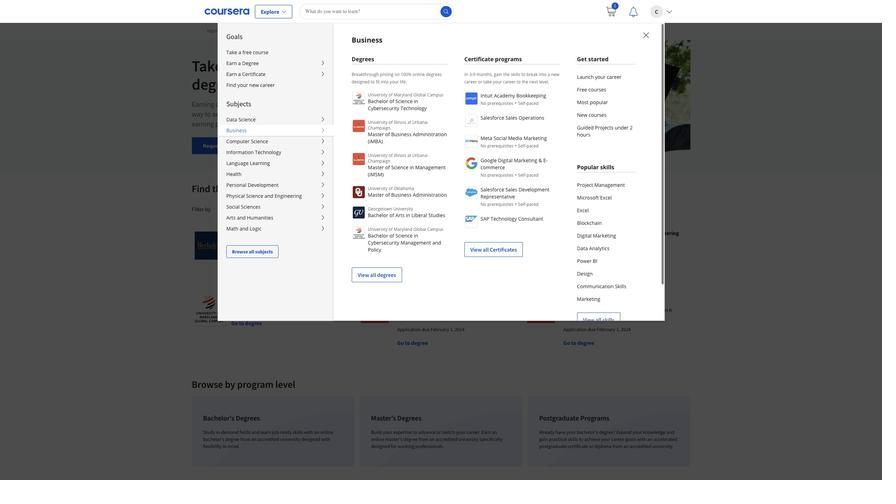Task type: describe. For each thing, give the bounding box(es) containing it.
project management link
[[577, 179, 636, 192]]

1 #12 in top public universities in the u.s. (u.s. news & world report, 2023) from the left
[[397, 307, 506, 320]]

master up #1
[[397, 230, 414, 237]]

view all certificates
[[470, 246, 517, 253]]

your right build
[[383, 429, 392, 436]]

university of illinois at urbana- champaign master of science in management (imsm)
[[368, 153, 446, 178]]

certificate inside business menu item
[[465, 55, 494, 63]]

practical
[[549, 436, 567, 443]]

partnername logo image for meta
[[465, 135, 478, 148]]

in-
[[216, 429, 221, 436]]

partnername logo image for salesforce
[[465, 186, 478, 199]]

list for get started
[[577, 71, 636, 141]]

1, for master of applied data science
[[450, 263, 454, 269]]

skills up project management 'link'
[[600, 163, 614, 171]]

paced inside salesforce sales development representative no prerequisites • self-paced
[[527, 201, 539, 207]]

or inside earning a bachelor's or master's online from an accredited university can be a flexible way to acquire an important credential while boosting your knowledge, skills, and earning potential.
[[252, 100, 258, 108]]

no inside salesforce sales development representative no prerequisites • self-paced
[[481, 201, 486, 207]]

salesforce sales development representative no prerequisites • self-paced
[[481, 186, 550, 207]]

university for bachelor of science in cybersecurity management and policy
[[368, 226, 388, 232]]

your inside take charge of your career with an online degree
[[290, 56, 320, 76]]

operations
[[519, 114, 544, 121]]

take
[[484, 79, 492, 85]]

get
[[577, 55, 587, 63]]

your down 'degree?'
[[601, 436, 611, 443]]

business down 'what do you want to learn?' text field
[[352, 35, 383, 45]]

designed inside study in-demand fields and learn job-ready skills with an online bachelor's degree from an accredited university designed with flexibility in mind.
[[301, 436, 320, 443]]

university of maryland global campus logo image for bachelor of science in cybersecurity technology
[[353, 92, 365, 105]]

application due february 1, 2024 for master of science in management (imsm)
[[564, 327, 631, 333]]

to inside build your expertise to advance or switch your career. earn an online master's degree from an accredited university specifically designed for working professionals.
[[413, 429, 417, 436]]

earning
[[192, 100, 214, 108]]

certificate inside dropdown button
[[242, 71, 266, 77]]

data science
[[226, 116, 256, 123]]

your inside launch your career link
[[595, 74, 606, 80]]

0 vertical spatial study
[[280, 230, 294, 237]]

bachelor of science in cybersecurity technology
[[231, 293, 349, 300]]

computer inside popup button
[[226, 138, 250, 145]]

information technology button
[[218, 147, 333, 158]]

important
[[244, 110, 274, 118]]

prerequisites inside salesforce sales development representative no prerequisites • self-paced
[[488, 201, 514, 207]]

university of oklahoma master of business administration
[[368, 186, 447, 198]]

earning
[[192, 119, 214, 128]]

for inside build your expertise to advance or switch your career. earn an online master's degree from an accredited university specifically designed for working professionals.
[[391, 443, 397, 450]]

1 horizontal spatial computer
[[624, 230, 649, 237]]

a for earn a certificate
[[238, 71, 241, 77]]

degree inside take charge of your career with an online degree
[[192, 75, 237, 94]]

program
[[237, 378, 273, 391]]

a right be
[[412, 100, 415, 108]]

microsoft excel
[[577, 194, 612, 201]]

23,
[[617, 243, 623, 250]]

boosting
[[323, 110, 348, 118]]

career.
[[467, 429, 481, 436]]

arts inside 'dropdown button'
[[226, 215, 236, 221]]

microsoft
[[577, 194, 599, 201]]

view inside list
[[583, 317, 595, 324]]

fields
[[240, 429, 251, 436]]

go to degree for #12 in top public universities in the u.s. (u.s. news & world report, 2023)
[[397, 340, 428, 347]]

humanities
[[247, 215, 273, 221]]

#1 public research university in the u.s. (qs world rankings, 2022)
[[397, 243, 501, 257]]

world inside #1 public research university in the u.s. (qs world rankings, 2022)
[[489, 243, 501, 250]]

business group
[[218, 23, 882, 457]]

university for bachelor's degrees
[[280, 436, 300, 443]]

illinois for science
[[394, 153, 406, 158]]

university inside #1 public research university in the u.s. (qs world rankings, 2022)
[[437, 243, 458, 250]]

learning for language learning
[[250, 160, 270, 167]]

campus for bachelor of science in cybersecurity technology
[[427, 92, 444, 98]]

application for advanced
[[231, 243, 255, 250]]

an inside take charge of your career with an online degree
[[401, 56, 418, 76]]

find for find your new career
[[226, 82, 236, 88]]

personal development button
[[218, 180, 333, 191]]

go for bachelor of science in cybersecurity technology
[[231, 320, 238, 327]]

in inside #1 public research university in the u.s. (qs world rankings, 2022)
[[459, 243, 463, 250]]

power bi link
[[577, 255, 636, 268]]

degrees inside business menu item
[[352, 55, 374, 63]]

application due february 1, 2024 for master of applied data science
[[397, 263, 465, 269]]

degrees for bachelor's degrees
[[236, 414, 260, 423]]

browse for browse by program level
[[192, 378, 223, 391]]

by for filter
[[205, 206, 211, 213]]

georgetown university bachelor of arts in liberal studies
[[368, 206, 445, 219]]

1 vertical spatial data
[[441, 230, 452, 237]]

all for degrees
[[370, 272, 376, 279]]

public inside #1 public research university in the u.s. (qs world rankings, 2022)
[[403, 243, 416, 250]]

due for advanced
[[256, 243, 264, 250]]

in
[[465, 72, 468, 77]]

health button
[[218, 169, 333, 180]]

(qs
[[481, 243, 488, 250]]

blockchain
[[577, 220, 602, 226]]

business inside dropdown button
[[226, 127, 247, 134]]

university of illinois at urbana-champaign image for #12 in top public universities in the u.s. (u.s. news & world report, 2023)
[[358, 292, 392, 326]]

master's inside earning a bachelor's or master's online from an accredited university can be a flexible way to acquire an important credential while boosting your knowledge, skills, and earning potential.
[[260, 100, 284, 108]]

paced inside intuit academy bookkeeping no prerequisites • self-paced
[[527, 100, 539, 106]]

subjects
[[226, 99, 251, 108]]

2 top from the left
[[577, 307, 585, 313]]

2 2023) from the left
[[593, 314, 604, 320]]

guided projects under 2 hours link
[[577, 122, 636, 141]]

1 #12 from the left
[[397, 307, 405, 313]]

excel link
[[577, 204, 636, 217]]

no inside google digital marketing & e- commerce no prerequisites • self-paced
[[481, 172, 486, 178]]

learn
[[261, 429, 271, 436]]

2
[[630, 124, 633, 131]]

a for take a free course
[[239, 49, 241, 56]]

university for master of business administration
[[368, 186, 388, 192]]

computer science
[[226, 138, 268, 145]]

view all certificates list
[[465, 92, 560, 257]]

business inside university of illinois at urbana- champaign master of business administration (imba)
[[391, 131, 412, 138]]

under
[[615, 124, 629, 131]]

courses for free courses
[[589, 86, 606, 93]]

social sciences button
[[218, 201, 333, 212]]

physical science and engineering
[[226, 193, 302, 199]]

1 top from the left
[[411, 307, 418, 313]]

level
[[275, 378, 295, 391]]

be
[[403, 100, 410, 108]]

self- inside google digital marketing & e- commerce no prerequisites • self-paced
[[518, 172, 527, 178]]

0 horizontal spatial &
[[503, 307, 506, 313]]

advance
[[418, 429, 436, 436]]

your inside breakthrough pricing on 100% online degrees designed to fit into your life.
[[390, 79, 399, 85]]

2 universities from the left
[[599, 307, 624, 313]]

with inside take charge of your career with an online degree
[[368, 56, 398, 76]]

of inside georgetown university bachelor of arts in liberal studies
[[390, 212, 394, 219]]

microsoft excel link
[[577, 192, 636, 204]]

c button
[[645, 0, 678, 23]]

all for skills
[[596, 317, 602, 324]]

university of california, berkeley image
[[192, 229, 226, 263]]

get started
[[577, 55, 609, 63]]

degree inside build your expertise to advance or switch your career. earn an online master's degree from an accredited university specifically designed for working professionals.
[[404, 436, 418, 443]]

sap technology consultant
[[481, 216, 543, 222]]

online inside build your expertise to advance or switch your career. earn an online master's degree from an accredited university specifically designed for working professionals.
[[371, 436, 384, 443]]

knowledge,
[[364, 110, 398, 118]]

university for master of science in management (imsm)
[[368, 153, 388, 158]]

university of illinois at urbana-champaign image for master of science in management (imsm)
[[524, 292, 558, 326]]

in inside study in-demand fields and learn job-ready skills with an online bachelor's degree from an accredited university designed with flexibility in mind.
[[223, 443, 227, 450]]

sales for operations
[[506, 114, 517, 121]]

sap
[[481, 216, 490, 222]]

online inside study in-demand fields and learn job-ready skills with an online bachelor's degree from an accredited university designed with flexibility in mind.
[[320, 429, 333, 436]]

at for business
[[408, 119, 411, 125]]

• inside meta social media marketing no prerequisites • self-paced
[[515, 142, 517, 149]]

salesforce for salesforce sales operations
[[481, 114, 504, 121]]

postgraduate
[[539, 414, 579, 423]]

marketing inside 'link'
[[577, 296, 600, 303]]

go to degree for bachelor of science in cybersecurity technology
[[231, 320, 262, 327]]

2024 for computer
[[624, 243, 634, 250]]

all for subjects
[[249, 249, 254, 255]]

subjects
[[255, 249, 273, 255]]

prerequisites inside intuit academy bookkeeping no prerequisites • self-paced
[[488, 100, 514, 106]]

social inside popup button
[[226, 204, 240, 210]]

expertise
[[393, 429, 412, 436]]

prerequisites inside google digital marketing & e- commerce no prerequisites • self-paced
[[488, 172, 514, 178]]

in 3-9 months, gain the skills to break into a new career or take your career to the next level.
[[465, 72, 560, 85]]

request info button
[[192, 137, 245, 154]]

marketing inside meta social media marketing no prerequisites • self-paced
[[524, 135, 547, 142]]

data for data science
[[226, 116, 237, 123]]

university of maryland global campus logo image for bachelor of science in cybersecurity management and policy
[[353, 227, 365, 240]]

your up the goals
[[633, 429, 642, 436]]

language learning
[[226, 160, 270, 167]]

accredited inside earning a bachelor's or master's online from an accredited university can be a flexible way to acquire an important credential while boosting your knowledge, skills, and earning potential.
[[329, 100, 360, 108]]

master inside university of illinois at urbana- champaign master of science in management (imsm)
[[368, 164, 384, 171]]

physical science and engineering button
[[218, 191, 333, 201]]

career inside launch your career link
[[607, 74, 622, 80]]

my learning
[[238, 27, 266, 34]]

february for study
[[265, 243, 283, 250]]

& inside google digital marketing & e- commerce no prerequisites • self-paced
[[539, 157, 542, 164]]

career inside find your new career link
[[260, 82, 275, 88]]

with inside already have your bachelor's degree? expand your knowledge and gain practical skills to achieve your career goals with an accelerated postgraduate certificate or diploma from an accredited university.
[[637, 436, 646, 443]]

courses for new courses
[[589, 112, 607, 118]]

arts inside georgetown university bachelor of arts in liberal studies
[[396, 212, 405, 219]]

of inside take charge of your career with an online degree
[[274, 56, 287, 76]]

university of maryland global campus bachelor of science in cybersecurity management and policy
[[368, 226, 444, 253]]

2 horizontal spatial public
[[586, 307, 598, 313]]

degrees inside the view all degrees link
[[377, 272, 396, 279]]

sales for development
[[506, 186, 517, 193]]

math and logic
[[226, 225, 262, 232]]

engineering inside popup button
[[275, 193, 302, 199]]

development inside dropdown button
[[248, 182, 279, 188]]

analytics
[[589, 245, 610, 252]]

business menu item
[[333, 23, 882, 457]]

a for earning a bachelor's or master's online from an accredited university can be a flexible way to acquire an important credential while boosting your knowledge, skills, and earning potential.
[[216, 100, 219, 108]]

sciences
[[241, 204, 261, 210]]

no inside meta social media marketing no prerequisites • self-paced
[[481, 143, 486, 149]]

master's degrees
[[371, 414, 422, 423]]

1 report, from the left
[[411, 314, 426, 320]]

1 horizontal spatial public
[[419, 307, 432, 313]]

credential
[[275, 110, 304, 118]]

technology inside university of maryland global campus bachelor of science in cybersecurity technology
[[401, 105, 427, 112]]

university inside georgetown university bachelor of arts in liberal studies
[[393, 206, 413, 212]]

academy
[[494, 92, 515, 99]]

master inside university of illinois at urbana- champaign master of business administration (imba)
[[368, 131, 384, 138]]

earn a certificate button
[[218, 69, 333, 80]]

skills inside list
[[603, 317, 615, 324]]

at for science
[[408, 153, 411, 158]]

skills inside study in-demand fields and learn job-ready skills with an online bachelor's degree from an accredited university designed with flexibility in mind.
[[293, 429, 303, 436]]

view all degrees
[[358, 272, 396, 279]]

browse all subjects
[[232, 249, 273, 255]]

2 vertical spatial cybersecurity
[[286, 293, 320, 300]]

new inside explore menu element
[[249, 82, 259, 88]]

and left logic
[[240, 225, 248, 232]]

0 vertical spatial excel
[[600, 194, 612, 201]]

while
[[306, 110, 321, 118]]

accredited inside build your expertise to advance or switch your career. earn an online master's degree from an accredited university specifically designed for working professionals.
[[436, 436, 457, 443]]

technology inside dropdown button
[[255, 149, 281, 156]]

google
[[481, 157, 497, 164]]

1 universities from the left
[[433, 307, 457, 313]]

take charge of your career with an online degree
[[192, 56, 463, 94]]

university for master's degrees
[[458, 436, 479, 443]]

goals
[[626, 436, 636, 443]]

• inside intuit academy bookkeeping no prerequisites • self-paced
[[515, 100, 517, 106]]

professionals.
[[415, 443, 444, 450]]

global for management
[[414, 226, 426, 232]]

certificate
[[568, 443, 588, 450]]

salesforce sales operations
[[481, 114, 544, 121]]

campus for bachelor of science in cybersecurity management and policy
[[427, 226, 444, 232]]

designed inside breakthrough pricing on 100% online degrees designed to fit into your life.
[[352, 79, 370, 85]]

study in-demand fields and learn job-ready skills with an online bachelor's degree from an accredited university designed with flexibility in mind.
[[203, 429, 333, 450]]

partnername logo image for google
[[465, 157, 478, 170]]

media
[[508, 135, 522, 142]]

bachelor inside university of maryland global campus bachelor of science in cybersecurity technology
[[368, 98, 388, 105]]

science inside dropdown button
[[239, 116, 256, 123]]

earn a degree button
[[218, 58, 333, 69]]

marketing up application due february 23, 2024
[[593, 232, 616, 239]]

earn a degree
[[226, 60, 259, 67]]

maryland for technology
[[394, 92, 412, 98]]

popular
[[590, 99, 608, 106]]

earn a certificate
[[226, 71, 266, 77]]

science inside university of maryland global campus bachelor of science in cybersecurity management and policy
[[396, 232, 413, 239]]

career inside take charge of your career with an online degree
[[323, 56, 365, 76]]

university for bachelor of science in cybersecurity technology
[[368, 92, 388, 98]]

find for find the right degree for you
[[192, 182, 210, 195]]

administration inside university of illinois at urbana- champaign master of business administration (imba)
[[413, 131, 447, 138]]

marketing inside google digital marketing & e- commerce no prerequisites • self-paced
[[514, 157, 537, 164]]

certificates
[[490, 246, 517, 253]]

all for certificates
[[483, 246, 489, 253]]

business inside university of oklahoma master of business administration
[[391, 192, 412, 198]]

due for engineering
[[588, 243, 596, 250]]

2022)
[[419, 250, 430, 257]]

build your expertise to advance or switch your career. earn an online master's degree from an accredited university specifically designed for working professionals.
[[371, 429, 503, 450]]

february for in
[[597, 243, 616, 250]]

degree inside study in-demand fields and learn job-ready skills with an online bachelor's degree from an accredited university designed with flexibility in mind.
[[225, 436, 240, 443]]

management inside university of maryland global campus bachelor of science in cybersecurity management and policy
[[401, 240, 431, 246]]

knowledge
[[643, 429, 666, 436]]

urbana- for in
[[412, 153, 429, 158]]

a inside in 3-9 months, gain the skills to break into a new career or take your career to the next level.
[[548, 72, 550, 77]]

partnername logo image inside the salesforce sales operations link
[[465, 114, 478, 127]]



Task type: vqa. For each thing, say whether or not it's contained in the screenshot.


Task type: locate. For each thing, give the bounding box(es) containing it.
marketing left e-
[[514, 157, 537, 164]]

application due february 8, 2024
[[231, 243, 299, 250]]

your inside earning a bachelor's or master's online from an accredited university can be a flexible way to acquire an important credential while boosting your knowledge, skills, and earning potential.
[[350, 110, 363, 118]]

1 vertical spatial salesforce
[[481, 186, 504, 193]]

3 prerequisites from the top
[[488, 172, 514, 178]]

data inside dropdown button
[[226, 116, 237, 123]]

specifically
[[480, 436, 503, 443]]

2 courses from the top
[[589, 112, 607, 118]]

(u.s.
[[480, 307, 490, 313], [646, 307, 656, 313]]

or up 'important'
[[252, 100, 258, 108]]

1 horizontal spatial by
[[225, 378, 235, 391]]

go for master of engineering in computer engineering
[[564, 256, 570, 263]]

home
[[207, 27, 221, 34]]

2 champaign from the top
[[368, 158, 390, 164]]

0 horizontal spatial report,
[[411, 314, 426, 320]]

into inside in 3-9 months, gain the skills to break into a new career or take your career to the next level.
[[539, 72, 547, 77]]

master's inside build your expertise to advance or switch your career. earn an online master's degree from an accredited university specifically designed for working professionals.
[[385, 436, 403, 443]]

view inside "list"
[[358, 272, 369, 279]]

and up social sciences popup button
[[265, 193, 273, 199]]

paced inside google digital marketing & e- commerce no prerequisites • self-paced
[[527, 172, 539, 178]]

0 horizontal spatial world
[[397, 314, 410, 320]]

data science button
[[218, 114, 333, 125]]

accredited down learn
[[258, 436, 279, 443]]

into for degrees
[[381, 79, 389, 85]]

sales down intuit academy bookkeeping no prerequisites • self-paced
[[506, 114, 517, 121]]

arts up math
[[226, 215, 236, 221]]

master down communication
[[564, 293, 580, 300]]

study left in-
[[203, 429, 215, 436]]

digital inside view all skills list
[[577, 232, 592, 239]]

1 news from the left
[[491, 307, 502, 313]]

your inside find your new career link
[[238, 82, 248, 88]]

learning right my
[[246, 27, 266, 34]]

4 paced from the top
[[527, 201, 539, 207]]

0 horizontal spatial excel
[[577, 207, 589, 214]]

university up knowledge,
[[361, 100, 390, 108]]

1 maryland from the top
[[394, 92, 412, 98]]

logic
[[250, 225, 262, 232]]

champaign for master of science in management (imsm)
[[368, 158, 390, 164]]

way
[[192, 110, 204, 118]]

1 urbana- from the top
[[412, 119, 429, 125]]

1 horizontal spatial social
[[494, 135, 507, 142]]

1 vertical spatial maryland
[[394, 226, 412, 232]]

paced up the consultant
[[527, 201, 539, 207]]

0 horizontal spatial designed
[[301, 436, 320, 443]]

degrees up fields
[[236, 414, 260, 423]]

0 horizontal spatial gain
[[494, 72, 502, 77]]

global inside university of maryland global campus bachelor of science in cybersecurity technology
[[414, 92, 426, 98]]

and inside earning a bachelor's or master's online from an accredited university can be a flexible way to acquire an important credential while boosting your knowledge, skills, and earning potential.
[[417, 110, 428, 118]]

0 vertical spatial courses
[[589, 86, 606, 93]]

1 vertical spatial by
[[225, 378, 235, 391]]

2 • from the top
[[515, 142, 517, 149]]

salesforce up representative
[[481, 186, 504, 193]]

free courses link
[[577, 83, 636, 96]]

1 horizontal spatial find
[[226, 82, 236, 88]]

achieve
[[584, 436, 600, 443]]

your down earn a certificate
[[238, 82, 248, 88]]

online inside breakthrough pricing on 100% online degrees designed to fit into your life.
[[413, 72, 425, 77]]

job-
[[272, 429, 280, 436]]

0 vertical spatial cybersecurity
[[368, 105, 399, 112]]

earn up earn a certificate
[[226, 60, 237, 67]]

1 vertical spatial social
[[226, 204, 240, 210]]

university down master of applied data science
[[437, 243, 458, 250]]

take a free course
[[226, 49, 269, 56]]

0 horizontal spatial find
[[192, 182, 210, 195]]

view all degrees list
[[352, 92, 448, 282]]

1 horizontal spatial master's
[[385, 436, 403, 443]]

0 vertical spatial find
[[226, 82, 236, 88]]

to
[[522, 72, 526, 77], [371, 79, 375, 85], [517, 79, 521, 85], [205, 110, 211, 118], [239, 256, 244, 263], [571, 256, 577, 263], [405, 276, 410, 283], [239, 320, 244, 327], [405, 340, 410, 347], [571, 340, 576, 347], [413, 429, 417, 436], [579, 436, 583, 443]]

digital marketing link
[[577, 230, 636, 242]]

browse for browse all subjects
[[232, 249, 248, 255]]

2 university of illinois at urbana-champaign logo image from the top
[[353, 153, 365, 166]]

1 horizontal spatial designed
[[352, 79, 370, 85]]

1 vertical spatial browse
[[192, 378, 223, 391]]

your up find your new career link
[[290, 56, 320, 76]]

consultant
[[518, 216, 543, 222]]

digital down blockchain
[[577, 232, 592, 239]]

prerequisites
[[488, 100, 514, 106], [488, 143, 514, 149], [488, 172, 514, 178], [488, 201, 514, 207]]

university of illinois at urbana-champaign image
[[358, 292, 392, 326], [524, 292, 558, 326]]

2024
[[289, 243, 299, 250], [624, 243, 634, 250], [455, 263, 465, 269], [455, 327, 465, 333], [621, 327, 631, 333]]

2 prerequisites from the top
[[488, 143, 514, 149]]

skills inside in 3-9 months, gain the skills to break into a new career or take your career to the next level.
[[511, 72, 520, 77]]

(imsm)
[[368, 171, 384, 178], [646, 293, 663, 300]]

degrees for master's degrees
[[398, 414, 422, 423]]

list containing bachelor's degrees
[[189, 394, 693, 470]]

1 horizontal spatial digital
[[577, 232, 592, 239]]

0 vertical spatial for
[[281, 182, 293, 195]]

or left switch
[[437, 429, 441, 436]]

partnername logo image inside sap technology consultant link
[[465, 216, 478, 228]]

february for public
[[431, 327, 449, 333]]

computer
[[226, 138, 250, 145], [624, 230, 649, 237]]

university of oklahoma logo image
[[353, 186, 365, 199]]

university right university of oklahoma logo
[[368, 186, 388, 192]]

0 horizontal spatial #12 in top public universities in the u.s. (u.s. news & world report, 2023)
[[397, 307, 506, 320]]

find
[[226, 82, 236, 88], [192, 182, 210, 195]]

arts left the liberal
[[396, 212, 405, 219]]

certificate up find your new career
[[242, 71, 266, 77]]

management up microsoft excel link
[[595, 182, 625, 188]]

browse inside button
[[232, 249, 248, 255]]

gain right months,
[[494, 72, 502, 77]]

guided projects under 2 hours
[[577, 124, 633, 138]]

accredited inside study in-demand fields and learn job-ready skills with an online bachelor's degree from an accredited university designed with flexibility in mind.
[[258, 436, 279, 443]]

online inside take charge of your career with an online degree
[[421, 56, 463, 76]]

postgraduate programs
[[539, 414, 610, 423]]

find your new career link
[[218, 80, 333, 91]]

sales inside salesforce sales development representative no prerequisites • self-paced
[[506, 186, 517, 193]]

excel
[[600, 194, 612, 201], [577, 207, 589, 214]]

1 campus from the top
[[427, 92, 444, 98]]

university of illinois at urbana-champaign logo image down knowledge,
[[353, 120, 365, 132]]

new courses link
[[577, 109, 636, 122]]

3 no from the top
[[481, 172, 486, 178]]

2 illinois from the top
[[394, 153, 406, 158]]

or inside build your expertise to advance or switch your career. earn an online master's degree from an accredited university specifically designed for working professionals.
[[437, 429, 441, 436]]

1 2023) from the left
[[427, 314, 438, 320]]

1 salesforce from the top
[[481, 114, 504, 121]]

self- down bookkeeping
[[518, 100, 527, 106]]

a for earn a degree
[[238, 60, 241, 67]]

your right take
[[493, 79, 502, 85]]

0 horizontal spatial news
[[491, 307, 502, 313]]

6 partnername logo image from the top
[[465, 216, 478, 228]]

prerequisites inside meta social media marketing no prerequisites • self-paced
[[488, 143, 514, 149]]

explore menu element
[[218, 23, 333, 258]]

switch
[[442, 429, 455, 436]]

a up the acquire on the left of page
[[216, 100, 219, 108]]

0 vertical spatial by
[[205, 206, 211, 213]]

university of maryland global campus logo image
[[353, 92, 365, 105], [353, 227, 365, 240]]

4 prerequisites from the top
[[488, 201, 514, 207]]

1 vertical spatial view
[[358, 272, 369, 279]]

development up the consultant
[[519, 186, 550, 193]]

1 vertical spatial champaign
[[368, 158, 390, 164]]

2 self- from the top
[[518, 143, 527, 149]]

and inside already have your bachelor's degree? expand your knowledge and gain practical skills to achieve your career goals with an accelerated postgraduate certificate or diploma from an accredited university.
[[667, 429, 675, 436]]

social down "physical"
[[226, 204, 240, 210]]

gain inside in 3-9 months, gain the skills to break into a new career or take your career to the next level.
[[494, 72, 502, 77]]

1 vertical spatial new
[[249, 82, 259, 88]]

coursera image
[[204, 6, 249, 17]]

bachelor's inside already have your bachelor's degree? expand your knowledge and gain practical skills to achieve your career goals with an accelerated postgraduate certificate or diploma from an accredited university.
[[577, 429, 598, 436]]

demand
[[221, 429, 239, 436]]

1 self- from the top
[[518, 100, 527, 106]]

social
[[494, 135, 507, 142], [226, 204, 240, 210]]

degrees up breakthrough
[[352, 55, 374, 63]]

1 horizontal spatial certificate
[[465, 55, 494, 63]]

launch your career link
[[577, 71, 636, 83]]

• inside google digital marketing & e- commerce no prerequisites • self-paced
[[515, 172, 517, 178]]

earn for earn a degree
[[226, 60, 237, 67]]

1 link
[[600, 0, 622, 23]]

3 partnername logo image from the top
[[465, 135, 478, 148]]

What do you want to learn? text field
[[299, 4, 454, 19]]

all left certificates
[[483, 246, 489, 253]]

arts and humanities
[[226, 215, 273, 221]]

view
[[470, 246, 482, 253], [358, 272, 369, 279], [583, 317, 595, 324]]

in inside university of illinois at urbana- champaign master of science in management (imsm)
[[410, 164, 414, 171]]

1 horizontal spatial (u.s.
[[646, 307, 656, 313]]

1 vertical spatial university of maryland global campus logo image
[[353, 227, 365, 240]]

0 horizontal spatial by
[[205, 206, 211, 213]]

a left degree
[[238, 60, 241, 67]]

0 horizontal spatial for
[[281, 182, 293, 195]]

university of illinois at urbana-champaign logo image
[[353, 120, 365, 132], [353, 153, 365, 166]]

university of illinois at urbana-champaign logo image for master of business administration (imba)
[[353, 120, 365, 132]]

2 horizontal spatial &
[[669, 307, 672, 313]]

1, for master of science in management (imsm)
[[616, 327, 620, 333]]

master of advanced study in engineering
[[231, 230, 331, 237]]

and up accelerated
[[667, 429, 675, 436]]

from inside earning a bachelor's or master's online from an accredited university can be a flexible way to acquire an important credential while boosting your knowledge, skills, and earning potential.
[[305, 100, 319, 108]]

view for degrees
[[358, 272, 369, 279]]

1 vertical spatial (imsm)
[[646, 293, 663, 300]]

1 horizontal spatial universities
[[599, 307, 624, 313]]

2024 for universities
[[455, 327, 465, 333]]

1 horizontal spatial world
[[489, 243, 501, 250]]

illinois inside university of illinois at urbana- champaign master of business administration (imba)
[[394, 119, 406, 125]]

partnername logo image
[[465, 92, 478, 105], [465, 114, 478, 127], [465, 135, 478, 148], [465, 157, 478, 170], [465, 186, 478, 199], [465, 216, 478, 228]]

1 paced from the top
[[527, 100, 539, 106]]

go for #12 in top public universities in the u.s. (u.s. news & world report, 2023)
[[397, 340, 404, 347]]

social right meta in the top right of the page
[[494, 135, 507, 142]]

applied
[[421, 230, 440, 237]]

prerequisites down meta in the top right of the page
[[488, 143, 514, 149]]

1 horizontal spatial data
[[441, 230, 452, 237]]

degree?
[[599, 429, 616, 436]]

1
[[614, 2, 617, 9]]

master inside university of oklahoma master of business administration
[[368, 192, 384, 198]]

4 • from the top
[[515, 201, 517, 207]]

0 horizontal spatial social
[[226, 204, 240, 210]]

5 partnername logo image from the top
[[465, 186, 478, 199]]

1 sales from the top
[[506, 114, 517, 121]]

2 maryland from the top
[[394, 226, 412, 232]]

close image
[[641, 30, 650, 39], [642, 31, 651, 40]]

sales up representative
[[506, 186, 517, 193]]

learning for my learning
[[246, 27, 266, 34]]

0 horizontal spatial university
[[280, 436, 300, 443]]

2 (u.s. from the left
[[646, 307, 656, 313]]

1 vertical spatial find
[[192, 182, 210, 195]]

1 vertical spatial list
[[189, 394, 693, 470]]

skills up certificate
[[568, 436, 578, 443]]

view all certificates link
[[465, 242, 523, 257]]

management inside 'link'
[[595, 182, 625, 188]]

or inside already have your bachelor's degree? expand your knowledge and gain practical skills to achieve your career goals with an accelerated postgraduate certificate or diploma from an accredited university.
[[589, 443, 594, 450]]

salesforce for salesforce sales development representative no prerequisites • self-paced
[[481, 186, 504, 193]]

2 salesforce from the top
[[481, 186, 504, 193]]

find your new career
[[226, 82, 275, 88]]

1 • from the top
[[515, 100, 517, 106]]

your right switch
[[456, 429, 466, 436]]

university down fit
[[368, 92, 388, 98]]

4 partnername logo image from the top
[[465, 157, 478, 170]]

1 horizontal spatial into
[[539, 72, 547, 77]]

0 vertical spatial maryland
[[394, 92, 412, 98]]

prerequisites down academy
[[488, 100, 514, 106]]

1 vertical spatial earn
[[226, 71, 237, 77]]

2 paced from the top
[[527, 143, 539, 149]]

meta social media marketing no prerequisites • self-paced
[[481, 135, 547, 149]]

view for certificate programs
[[470, 246, 482, 253]]

started
[[588, 55, 609, 63]]

1 university of maryland global campus logo image from the top
[[353, 92, 365, 105]]

1 courses from the top
[[589, 86, 606, 93]]

1 vertical spatial university of illinois at urbana-champaign logo image
[[353, 153, 365, 166]]

1 horizontal spatial arts
[[396, 212, 405, 219]]

campus down studies on the top of page
[[427, 226, 444, 232]]

georgetown university logo image
[[353, 206, 365, 219]]

0 vertical spatial global
[[414, 92, 426, 98]]

campus inside university of maryland global campus bachelor of science in cybersecurity management and policy
[[427, 226, 444, 232]]

development up physical science and engineering
[[248, 182, 279, 188]]

urbana- for administration
[[412, 119, 429, 125]]

0 vertical spatial earn
[[226, 60, 237, 67]]

find down earn a certificate
[[226, 82, 236, 88]]

from up while at left
[[305, 100, 319, 108]]

no down commerce
[[481, 172, 486, 178]]

2 vertical spatial designed
[[371, 443, 390, 450]]

3 • from the top
[[515, 172, 517, 178]]

2 sales from the top
[[506, 186, 517, 193]]

take for take a free course
[[226, 49, 237, 56]]

most popular
[[577, 99, 608, 106]]

0 vertical spatial at
[[408, 119, 411, 125]]

university down university of oklahoma master of business administration on the top of the page
[[393, 206, 413, 212]]

3 self- from the top
[[518, 172, 527, 178]]

2 global from the top
[[414, 226, 426, 232]]

intuit
[[481, 92, 493, 99]]

information
[[226, 149, 254, 156]]

2024 for in
[[289, 243, 299, 250]]

1 horizontal spatial (imsm)
[[646, 293, 663, 300]]

0 vertical spatial champaign
[[368, 125, 390, 131]]

management up university of oklahoma master of business administration on the top of the page
[[415, 164, 446, 171]]

at inside university of illinois at urbana- champaign master of science in management (imsm)
[[408, 153, 411, 158]]

gain down already
[[539, 436, 548, 443]]

0 horizontal spatial development
[[248, 182, 279, 188]]

your down "on"
[[390, 79, 399, 85]]

blockchain link
[[577, 217, 636, 230]]

data for data analytics
[[577, 245, 588, 252]]

design
[[577, 271, 593, 277]]

bachelor's up the flexibility
[[203, 436, 224, 443]]

1 vertical spatial degrees
[[377, 272, 396, 279]]

from down "advance"
[[419, 436, 429, 443]]

0 horizontal spatial 2023)
[[427, 314, 438, 320]]

0 horizontal spatial digital
[[498, 157, 513, 164]]

0 vertical spatial list
[[577, 71, 636, 141]]

from right diploma
[[613, 443, 623, 450]]

accredited
[[329, 100, 360, 108], [258, 436, 279, 443], [436, 436, 457, 443], [630, 443, 651, 450]]

for left the working
[[391, 443, 397, 450]]

1 illinois from the top
[[394, 119, 406, 125]]

0 vertical spatial take
[[226, 49, 237, 56]]

your right "have"
[[567, 429, 576, 436]]

earn down earn a degree
[[226, 71, 237, 77]]

0 horizontal spatial into
[[381, 79, 389, 85]]

2 news from the left
[[657, 307, 668, 313]]

university inside university of maryland global campus bachelor of science in cybersecurity technology
[[368, 92, 388, 98]]

intuit academy bookkeeping no prerequisites • self-paced
[[481, 92, 546, 106]]

university inside build your expertise to advance or switch your career. earn an online master's degree from an accredited university specifically designed for working professionals.
[[458, 436, 479, 443]]

2 partnername logo image from the top
[[465, 114, 478, 127]]

1 horizontal spatial take
[[226, 49, 237, 56]]

by right filter
[[205, 206, 211, 213]]

2 university of illinois at urbana-champaign image from the left
[[524, 292, 558, 326]]

1 administration from the top
[[413, 131, 447, 138]]

1 (u.s. from the left
[[480, 307, 490, 313]]

bachelor's inside study in-demand fields and learn job-ready skills with an online bachelor's degree from an accredited university designed with flexibility in mind.
[[203, 436, 224, 443]]

all inside browse all subjects button
[[249, 249, 254, 255]]

1 horizontal spatial news
[[657, 307, 668, 313]]

management inside university of illinois at urbana- champaign master of science in management (imsm)
[[415, 164, 446, 171]]

into
[[539, 72, 547, 77], [381, 79, 389, 85]]

accredited inside already have your bachelor's degree? expand your knowledge and gain practical skills to achieve your career goals with an accelerated postgraduate certificate or diploma from an accredited university.
[[630, 443, 651, 450]]

cybersecurity inside university of maryland global campus bachelor of science in cybersecurity technology
[[368, 105, 399, 112]]

2 vertical spatial view
[[583, 317, 595, 324]]

skills inside already have your bachelor's degree? expand your knowledge and gain practical skills to achieve your career goals with an accelerated postgraduate certificate or diploma from an accredited university.
[[568, 436, 578, 443]]

at
[[408, 119, 411, 125], [408, 153, 411, 158]]

and down 'flexible'
[[417, 110, 428, 118]]

career
[[323, 56, 365, 76], [607, 74, 622, 80], [465, 79, 477, 85], [503, 79, 516, 85], [260, 82, 275, 88], [612, 436, 625, 443]]

•
[[515, 100, 517, 106], [515, 142, 517, 149], [515, 172, 517, 178], [515, 201, 517, 207]]

bachelor's inside earning a bachelor's or master's online from an accredited university can be a flexible way to acquire an important credential while boosting your knowledge, skills, and earning potential.
[[220, 100, 251, 108]]

of
[[274, 56, 287, 76], [389, 92, 393, 98], [390, 98, 394, 105], [389, 119, 393, 125], [385, 131, 390, 138], [389, 153, 393, 158], [385, 164, 390, 171], [389, 186, 393, 192], [385, 192, 390, 198], [390, 212, 394, 219], [389, 226, 393, 232], [249, 230, 254, 237], [415, 230, 420, 237], [581, 230, 586, 237], [390, 232, 394, 239], [254, 293, 259, 300], [581, 293, 586, 300]]

university down the '(imba)'
[[368, 153, 388, 158]]

0 vertical spatial university of illinois at urbana-champaign logo image
[[353, 120, 365, 132]]

2 administration from the top
[[413, 192, 447, 198]]

illinois inside university of illinois at urbana- champaign master of science in management (imsm)
[[394, 153, 406, 158]]

skills right ready
[[293, 429, 303, 436]]

illinois for business
[[394, 119, 406, 125]]

None search field
[[299, 4, 454, 19]]

physical
[[226, 193, 245, 199]]

bachelor's up the acquire on the left of page
[[220, 100, 251, 108]]

1 vertical spatial urbana-
[[412, 153, 429, 158]]

designed inside build your expertise to advance or switch your career. earn an online master's degree from an accredited university specifically designed for working professionals.
[[371, 443, 390, 450]]

1 horizontal spatial study
[[280, 230, 294, 237]]

global down the liberal
[[414, 226, 426, 232]]

degrees inside breakthrough pricing on 100% online degrees designed to fit into your life.
[[426, 72, 442, 77]]

(imsm) inside university of illinois at urbana- champaign master of science in management (imsm)
[[368, 171, 384, 178]]

marketing
[[524, 135, 547, 142], [514, 157, 537, 164], [593, 232, 616, 239], [577, 296, 600, 303]]

courses up popular
[[589, 86, 606, 93]]

technology inside view all certificates list
[[491, 216, 517, 222]]

into inside breakthrough pricing on 100% online degrees designed to fit into your life.
[[381, 79, 389, 85]]

1 vertical spatial cybersecurity
[[368, 240, 399, 246]]

or inside in 3-9 months, gain the skills to break into a new career or take your career to the next level.
[[478, 79, 482, 85]]

career inside already have your bachelor's degree? expand your knowledge and gain practical skills to achieve your career goals with an accelerated postgraduate certificate or diploma from an accredited university.
[[612, 436, 625, 443]]

1 horizontal spatial degrees
[[352, 55, 374, 63]]

cybersecurity for technology
[[368, 105, 399, 112]]

close image
[[641, 30, 650, 39], [641, 30, 650, 39]]

application for engineering
[[564, 243, 587, 250]]

no down intuit
[[481, 100, 486, 106]]

2 horizontal spatial designed
[[371, 443, 390, 450]]

2 no from the top
[[481, 143, 486, 149]]

from
[[305, 100, 319, 108], [241, 436, 250, 443], [419, 436, 429, 443], [613, 443, 623, 450]]

0 horizontal spatial degrees
[[377, 272, 396, 279]]

by left program
[[225, 378, 235, 391]]

already have your bachelor's degree? expand your knowledge and gain practical skills to achieve your career goals with an accelerated postgraduate certificate or diploma from an accredited university.
[[539, 429, 677, 450]]

from inside study in-demand fields and learn job-ready skills with an online bachelor's degree from an accredited university designed with flexibility in mind.
[[241, 436, 250, 443]]

illinois down university of illinois at urbana- champaign master of business administration (imba)
[[394, 153, 406, 158]]

meta
[[481, 135, 492, 142]]

1 prerequisites from the top
[[488, 100, 514, 106]]

university of illinois at urbana-champaign logo image up university of oklahoma logo
[[353, 153, 365, 166]]

2 campus from the top
[[427, 226, 444, 232]]

development inside salesforce sales development representative no prerequisites • self-paced
[[519, 186, 550, 193]]

1 horizontal spatial degrees
[[426, 72, 442, 77]]

champaign up the '(imba)'
[[368, 125, 390, 131]]

from inside build your expertise to advance or switch your career. earn an online master's degree from an accredited university specifically designed for working professionals.
[[419, 436, 429, 443]]

list containing launch your career
[[577, 71, 636, 141]]

0 horizontal spatial study
[[203, 429, 215, 436]]

university of michigan image
[[358, 229, 392, 263]]

1 vertical spatial master's
[[385, 436, 403, 443]]

skills
[[511, 72, 520, 77], [600, 163, 614, 171], [603, 317, 615, 324], [293, 429, 303, 436], [568, 436, 578, 443]]

ready
[[280, 429, 292, 436]]

u.s. inside #1 public research university in the u.s. (qs world rankings, 2022)
[[471, 243, 480, 250]]

cybersecurity for management
[[368, 240, 399, 246]]

and left learn
[[252, 429, 260, 436]]

0 vertical spatial browse
[[232, 249, 248, 255]]

go for master of advanced study in engineering
[[231, 256, 238, 263]]

your up 'free courses' 'link'
[[595, 74, 606, 80]]

free
[[243, 49, 252, 56]]

1 university of illinois at urbana-champaign logo image from the top
[[353, 120, 365, 132]]

2 #12 in top public universities in the u.s. (u.s. news & world report, 2023) from the left
[[564, 307, 672, 320]]

list for browse by program level
[[189, 394, 693, 470]]

accredited down switch
[[436, 436, 457, 443]]

communication skills
[[577, 283, 627, 290]]

to inside breakthrough pricing on 100% online degrees designed to fit into your life.
[[371, 79, 375, 85]]

earn for earn a certificate
[[226, 71, 237, 77]]

from down fields
[[241, 436, 250, 443]]

master's up data science dropdown button
[[260, 100, 284, 108]]

and inside 'dropdown button'
[[237, 215, 246, 221]]

computer science button
[[218, 136, 333, 147]]

digital inside google digital marketing & e- commerce no prerequisites • self-paced
[[498, 157, 513, 164]]

0 horizontal spatial certificate
[[242, 71, 266, 77]]

digital up commerce
[[498, 157, 513, 164]]

bachelor inside university of maryland global campus bachelor of science in cybersecurity management and policy
[[368, 232, 388, 239]]

1 partnername logo image from the top
[[465, 92, 478, 105]]

already
[[539, 429, 555, 436]]

project management
[[577, 182, 625, 188]]

1 vertical spatial excel
[[577, 207, 589, 214]]

partnername logo image for intuit
[[465, 92, 478, 105]]

skills,
[[399, 110, 416, 118]]

the inside #1 public research university in the u.s. (qs world rankings, 2022)
[[464, 243, 470, 250]]

to inside earning a bachelor's or master's online from an accredited university can be a flexible way to acquire an important credential while boosting your knowledge, skills, and earning potential.
[[205, 110, 211, 118]]

2 at from the top
[[408, 153, 411, 158]]

management down skills
[[613, 293, 645, 300]]

information technology
[[226, 149, 281, 156]]

1 global from the top
[[414, 92, 426, 98]]

skills left break
[[511, 72, 520, 77]]

2 urbana- from the top
[[412, 153, 429, 158]]

mind.
[[228, 443, 240, 450]]

application for top
[[397, 327, 421, 333]]

2 vertical spatial bachelor's
[[203, 436, 224, 443]]

1 horizontal spatial 2023)
[[593, 314, 604, 320]]

0 horizontal spatial top
[[411, 307, 418, 313]]

cybersecurity inside university of maryland global campus bachelor of science in cybersecurity management and policy
[[368, 240, 399, 246]]

university inside earning a bachelor's or master's online from an accredited university can be a flexible way to acquire an important credential while boosting your knowledge, skills, and earning potential.
[[361, 100, 390, 108]]

learning inside "dropdown button"
[[250, 160, 270, 167]]

maryland up #1
[[394, 226, 412, 232]]

champaign for master of business administration (imba)
[[368, 125, 390, 131]]

0 vertical spatial designed
[[352, 79, 370, 85]]

0 vertical spatial data
[[226, 116, 237, 123]]

0 vertical spatial social
[[494, 135, 507, 142]]

university of illinois at urbana-champaign logo image for master of science in management (imsm)
[[353, 153, 365, 166]]

next
[[530, 79, 538, 85]]

all inside view all certificates "link"
[[483, 246, 489, 253]]

gain inside already have your bachelor's degree? expand your knowledge and gain practical skills to achieve your career goals with an accelerated postgraduate certificate or diploma from an accredited university.
[[539, 436, 548, 443]]

university of maryland global campus image
[[192, 292, 226, 326]]

4 no from the top
[[481, 201, 486, 207]]

global for technology
[[414, 92, 426, 98]]

2 horizontal spatial world
[[564, 314, 576, 320]]

2 university of maryland global campus logo image from the top
[[353, 227, 365, 240]]

• down the 'media'
[[515, 142, 517, 149]]

1 vertical spatial illinois
[[394, 153, 406, 158]]

online inside earning a bachelor's or master's online from an accredited university can be a flexible way to acquire an important credential while boosting your knowledge, skills, and earning potential.
[[286, 100, 304, 108]]

digital marketing
[[577, 232, 616, 239]]

your inside in 3-9 months, gain the skills to break into a new career or take your career to the next level.
[[493, 79, 502, 85]]

1 no from the top
[[481, 100, 486, 106]]

0 vertical spatial illinois
[[394, 119, 406, 125]]

university down knowledge,
[[368, 119, 388, 125]]

expand
[[617, 429, 632, 436]]

technology
[[401, 105, 427, 112], [255, 149, 281, 156], [491, 216, 517, 222], [321, 293, 349, 300]]

1 horizontal spatial &
[[539, 157, 542, 164]]

university for master of business administration (imba)
[[368, 119, 388, 125]]

university down career.
[[458, 436, 479, 443]]

by
[[205, 206, 211, 213], [225, 378, 235, 391]]

0 vertical spatial learning
[[246, 27, 266, 34]]

2 #12 from the left
[[564, 307, 571, 313]]

maryland for management
[[394, 226, 412, 232]]

bachelor's up achieve
[[577, 429, 598, 436]]

1 vertical spatial study
[[203, 429, 215, 436]]

c
[[655, 8, 658, 15]]

master left logic
[[231, 230, 248, 237]]

by for browse
[[225, 378, 235, 391]]

february
[[265, 243, 283, 250], [597, 243, 616, 250], [431, 263, 449, 269], [431, 327, 449, 333], [597, 327, 615, 333]]

2 report, from the left
[[577, 314, 592, 320]]

0 horizontal spatial (u.s.
[[480, 307, 490, 313]]

from inside already have your bachelor's degree? expand your knowledge and gain practical skills to achieve your career goals with an accelerated postgraduate certificate or diploma from an accredited university.
[[613, 443, 623, 450]]

business down skills,
[[391, 131, 412, 138]]

learning down information technology
[[250, 160, 270, 167]]

paced down operations at the top right of page
[[527, 143, 539, 149]]

salesforce inside salesforce sales development representative no prerequisites • self-paced
[[481, 186, 504, 193]]

0 vertical spatial gain
[[494, 72, 502, 77]]

due
[[256, 243, 264, 250], [588, 243, 596, 250], [422, 263, 430, 269], [422, 327, 430, 333], [588, 327, 596, 333]]

advanced
[[255, 230, 279, 237]]

self- inside salesforce sales development representative no prerequisites • self-paced
[[518, 201, 527, 207]]

view down policy
[[358, 272, 369, 279]]

administration up studies on the top of page
[[413, 192, 447, 198]]

master down blockchain
[[564, 230, 580, 237]]

shopping cart: 1 item element
[[605, 2, 619, 17]]

go to degree for master of engineering in computer engineering
[[564, 256, 595, 263]]

world
[[489, 243, 501, 250], [397, 314, 410, 320], [564, 314, 576, 320]]

charge
[[226, 56, 271, 76]]

data down subjects
[[226, 116, 237, 123]]

due for top
[[422, 327, 430, 333]]

application
[[231, 243, 255, 250], [564, 243, 587, 250], [397, 263, 421, 269], [397, 327, 421, 333], [564, 327, 587, 333]]

1 vertical spatial global
[[414, 226, 426, 232]]

1 university of illinois at urbana-champaign image from the left
[[358, 292, 392, 326]]

urbana- down skills,
[[412, 119, 429, 125]]

georgetown
[[368, 206, 392, 212]]

1 horizontal spatial top
[[577, 307, 585, 313]]

bookkeeping
[[516, 92, 546, 99]]

1 vertical spatial certificate
[[242, 71, 266, 77]]

3 paced from the top
[[527, 172, 539, 178]]

list
[[577, 71, 636, 141], [189, 394, 693, 470]]

a
[[239, 49, 241, 56], [238, 60, 241, 67], [238, 71, 241, 77], [548, 72, 550, 77], [216, 100, 219, 108], [412, 100, 415, 108]]

no inside intuit academy bookkeeping no prerequisites • self-paced
[[481, 100, 486, 106]]

take for take charge of your career with an online degree
[[192, 56, 223, 76]]

go to degree for master of advanced study in engineering
[[231, 256, 262, 263]]

4 self- from the top
[[518, 201, 527, 207]]

bachelor inside georgetown university bachelor of arts in liberal studies
[[368, 212, 388, 219]]

into for certificate programs
[[539, 72, 547, 77]]

social inside meta social media marketing no prerequisites • self-paced
[[494, 135, 507, 142]]

view down the marketing 'link'
[[583, 317, 595, 324]]

1 champaign from the top
[[368, 125, 390, 131]]

on
[[395, 72, 400, 77]]

1 horizontal spatial for
[[391, 443, 397, 450]]

degrees up expertise
[[398, 414, 422, 423]]

&
[[539, 157, 542, 164], [503, 307, 506, 313], [669, 307, 672, 313]]

view all skills list
[[577, 179, 636, 328]]

digital
[[498, 157, 513, 164], [577, 232, 592, 239]]

and
[[417, 110, 428, 118], [265, 193, 273, 199], [237, 215, 246, 221], [240, 225, 248, 232], [432, 240, 441, 246], [252, 429, 260, 436], [667, 429, 675, 436]]

degree
[[242, 60, 259, 67]]

certificate programs
[[465, 55, 522, 63]]

all down the marketing 'link'
[[596, 317, 602, 324]]

0 vertical spatial master's
[[260, 100, 284, 108]]

science
[[396, 98, 413, 105], [239, 116, 256, 123], [251, 138, 268, 145], [391, 164, 408, 171], [246, 193, 263, 199], [454, 230, 472, 237], [396, 232, 413, 239], [260, 293, 279, 300], [587, 293, 606, 300]]

1 vertical spatial administration
[[413, 192, 447, 198]]

1 vertical spatial digital
[[577, 232, 592, 239]]

0 vertical spatial campus
[[427, 92, 444, 98]]

master up georgetown on the top left of the page
[[368, 192, 384, 198]]

1 at from the top
[[408, 119, 411, 125]]

2 horizontal spatial university
[[458, 436, 479, 443]]



